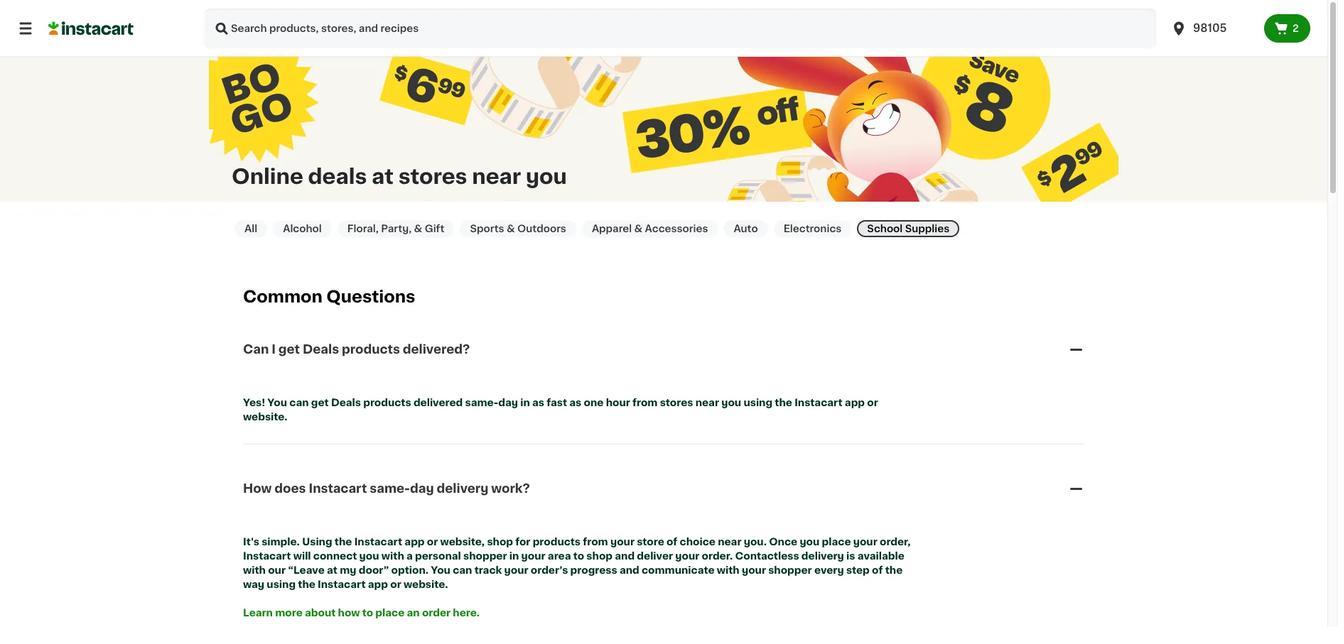 Task type: locate. For each thing, give the bounding box(es) containing it.
1 vertical spatial day
[[410, 484, 434, 495]]

area
[[548, 552, 571, 562]]

1 horizontal spatial &
[[507, 224, 515, 234]]

you inside it's simple. using the instacart app or website, shop for products from your store of choice near you. once you place your order, instacart will connect you with a personal shopper in your area to shop and deliver your order. contactless delivery is available with our "leave at my door" option. you can track your order's progress and communicate with your shopper every step of the way using the instacart app or website.
[[431, 566, 451, 576]]

1 vertical spatial from
[[583, 537, 608, 547]]

same-
[[465, 398, 498, 408], [370, 484, 410, 495]]

day left fast
[[498, 398, 518, 408]]

shopper down "contactless"
[[769, 566, 812, 576]]

1 horizontal spatial day
[[498, 398, 518, 408]]

2 horizontal spatial with
[[717, 566, 740, 576]]

same- inside yes! you can get deals products delivered same-day in as fast as one hour from stores near you using the instacart app or website.
[[465, 398, 498, 408]]

shop up progress
[[587, 552, 613, 562]]

at inside it's simple. using the instacart app or website, shop for products from your store of choice near you. once you place your order, instacart will connect you with a personal shopper in your area to shop and deliver your order. contactless delivery is available with our "leave at my door" option. you can track your order's progress and communicate with your shopper every step of the way using the instacart app or website.
[[327, 566, 338, 576]]

near down can i get deals products delivered? dropdown button
[[696, 398, 719, 408]]

as
[[532, 398, 544, 408], [570, 398, 582, 408]]

deals inside yes! you can get deals products delivered same-day in as fast as one hour from stores near you using the instacart app or website.
[[331, 398, 361, 408]]

0 horizontal spatial delivery
[[437, 484, 489, 495]]

simple.
[[262, 537, 300, 547]]

0 vertical spatial app
[[845, 398, 865, 408]]

1 vertical spatial get
[[311, 398, 329, 408]]

0 horizontal spatial place
[[376, 608, 405, 618]]

stores down can i get deals products delivered? dropdown button
[[660, 398, 693, 408]]

and down deliver
[[620, 566, 640, 576]]

1 horizontal spatial using
[[744, 398, 773, 408]]

floral,
[[347, 224, 379, 234]]

0 vertical spatial place
[[822, 537, 851, 547]]

every
[[815, 566, 844, 576]]

1 horizontal spatial shop
[[587, 552, 613, 562]]

0 vertical spatial products
[[342, 344, 400, 355]]

of right store
[[667, 537, 678, 547]]

electronics
[[784, 224, 842, 234]]

shop
[[487, 537, 513, 547], [587, 552, 613, 562]]

sports
[[470, 224, 504, 234]]

instacart inside yes! you can get deals products delivered same-day in as fast as one hour from stores near you using the instacart app or website.
[[795, 398, 843, 408]]

school
[[867, 224, 903, 234]]

2 horizontal spatial app
[[845, 398, 865, 408]]

1 vertical spatial near
[[696, 398, 719, 408]]

products up area
[[533, 537, 581, 547]]

0 vertical spatial day
[[498, 398, 518, 408]]

near up the order. on the bottom of the page
[[718, 537, 742, 547]]

1 horizontal spatial to
[[573, 552, 584, 562]]

1 vertical spatial products
[[363, 398, 411, 408]]

2 vertical spatial products
[[533, 537, 581, 547]]

1 horizontal spatial or
[[427, 537, 438, 547]]

as left fast
[[532, 398, 544, 408]]

with
[[382, 552, 404, 562], [243, 566, 266, 576], [717, 566, 740, 576]]

my
[[340, 566, 356, 576]]

how does instacart same-day delivery work?
[[243, 484, 530, 495]]

store
[[637, 537, 664, 547]]

yes! you can get deals products delivered same-day in as fast as one hour from stores near you using the instacart app or website.
[[243, 398, 881, 422]]

place
[[822, 537, 851, 547], [376, 608, 405, 618]]

0 horizontal spatial can
[[290, 398, 309, 408]]

1 horizontal spatial can
[[453, 566, 472, 576]]

0 horizontal spatial at
[[327, 566, 338, 576]]

1 vertical spatial website.
[[404, 580, 448, 590]]

1 horizontal spatial from
[[633, 398, 658, 408]]

can
[[243, 344, 269, 355]]

personal
[[415, 552, 461, 562]]

to right area
[[573, 552, 584, 562]]

learn
[[243, 608, 273, 618]]

to inside it's simple. using the instacart app or website, shop for products from your store of choice near you. once you place your order, instacart will connect you with a personal shopper in your area to shop and deliver your order. contactless delivery is available with our "leave at my door" option. you can track your order's progress and communicate with your shopper every step of the way using the instacart app or website.
[[573, 552, 584, 562]]

your left store
[[611, 537, 635, 547]]

with left a
[[382, 552, 404, 562]]

0 horizontal spatial same-
[[370, 484, 410, 495]]

1 horizontal spatial website.
[[404, 580, 448, 590]]

website. down the yes!
[[243, 412, 288, 422]]

you inside yes! you can get deals products delivered same-day in as fast as one hour from stores near you using the instacart app or website.
[[722, 398, 741, 408]]

with up way
[[243, 566, 266, 576]]

1 vertical spatial in
[[509, 552, 519, 562]]

2 horizontal spatial &
[[634, 224, 643, 234]]

1 horizontal spatial you
[[431, 566, 451, 576]]

in down for
[[509, 552, 519, 562]]

1 vertical spatial using
[[267, 580, 296, 590]]

can left 'track'
[[453, 566, 472, 576]]

stores up 'gift'
[[399, 166, 467, 187]]

can i get deals products delivered? button
[[243, 324, 1085, 375]]

0 vertical spatial at
[[372, 166, 394, 187]]

0 horizontal spatial to
[[362, 608, 373, 618]]

for
[[516, 537, 531, 547]]

1 horizontal spatial with
[[382, 552, 404, 562]]

place left an
[[376, 608, 405, 618]]

day up a
[[410, 484, 434, 495]]

0 vertical spatial deals
[[303, 344, 339, 355]]

1 98105 button from the left
[[1162, 9, 1265, 48]]

of down available
[[872, 566, 883, 576]]

products inside yes! you can get deals products delivered same-day in as fast as one hour from stores near you using the instacart app or website.
[[363, 398, 411, 408]]

near up sports
[[472, 166, 521, 187]]

0 horizontal spatial app
[[368, 580, 388, 590]]

& for sports & outdoors
[[507, 224, 515, 234]]

1 vertical spatial deals
[[331, 398, 361, 408]]

0 horizontal spatial get
[[279, 344, 300, 355]]

& inside "link"
[[507, 224, 515, 234]]

1 vertical spatial stores
[[660, 398, 693, 408]]

gift
[[425, 224, 445, 234]]

shopper
[[464, 552, 507, 562], [769, 566, 812, 576]]

1 vertical spatial and
[[620, 566, 640, 576]]

delivery up every
[[802, 552, 844, 562]]

1 horizontal spatial shopper
[[769, 566, 812, 576]]

website. down option.
[[404, 580, 448, 590]]

0 vertical spatial or
[[867, 398, 878, 408]]

1 vertical spatial at
[[327, 566, 338, 576]]

order's
[[531, 566, 568, 576]]

get down can i get deals products delivered?
[[311, 398, 329, 408]]

at right deals
[[372, 166, 394, 187]]

& right apparel on the top
[[634, 224, 643, 234]]

0 horizontal spatial from
[[583, 537, 608, 547]]

can
[[290, 398, 309, 408], [453, 566, 472, 576]]

1 & from the left
[[414, 224, 422, 234]]

1 horizontal spatial at
[[372, 166, 394, 187]]

products left delivered
[[363, 398, 411, 408]]

instacart inside "how does instacart same-day delivery work?" dropdown button
[[309, 484, 367, 495]]

1 vertical spatial place
[[376, 608, 405, 618]]

school supplies
[[867, 224, 950, 234]]

you.
[[744, 537, 767, 547]]

0 vertical spatial delivery
[[437, 484, 489, 495]]

2 98105 button from the left
[[1171, 9, 1256, 48]]

deals down can i get deals products delivered?
[[331, 398, 361, 408]]

0 horizontal spatial &
[[414, 224, 422, 234]]

you right the yes!
[[268, 398, 287, 408]]

2
[[1293, 23, 1299, 33]]

at
[[372, 166, 394, 187], [327, 566, 338, 576]]

in inside yes! you can get deals products delivered same-day in as fast as one hour from stores near you using the instacart app or website.
[[520, 398, 530, 408]]

communicate
[[642, 566, 715, 576]]

&
[[414, 224, 422, 234], [507, 224, 515, 234], [634, 224, 643, 234]]

& right sports
[[507, 224, 515, 234]]

0 horizontal spatial shop
[[487, 537, 513, 547]]

0 vertical spatial shop
[[487, 537, 513, 547]]

0 vertical spatial website.
[[243, 412, 288, 422]]

1 vertical spatial of
[[872, 566, 883, 576]]

1 vertical spatial shop
[[587, 552, 613, 562]]

to
[[573, 552, 584, 562], [362, 608, 373, 618]]

your up communicate at the bottom
[[676, 552, 700, 562]]

delivery inside it's simple. using the instacart app or website, shop for products from your store of choice near you. once you place your order, instacart will connect you with a personal shopper in your area to shop and deliver your order. contactless delivery is available with our "leave at my door" option. you can track your order's progress and communicate with your shopper every step of the way using the instacart app or website.
[[802, 552, 844, 562]]

deals
[[303, 344, 339, 355], [331, 398, 361, 408]]

day
[[498, 398, 518, 408], [410, 484, 434, 495]]

1 horizontal spatial in
[[520, 398, 530, 408]]

1 horizontal spatial place
[[822, 537, 851, 547]]

in left fast
[[520, 398, 530, 408]]

yes!
[[243, 398, 265, 408]]

using inside it's simple. using the instacart app or website, shop for products from your store of choice near you. once you place your order, instacart will connect you with a personal shopper in your area to shop and deliver your order. contactless delivery is available with our "leave at my door" option. you can track your order's progress and communicate with your shopper every step of the way using the instacart app or website.
[[267, 580, 296, 590]]

None search field
[[205, 9, 1157, 48]]

get inside can i get deals products delivered? dropdown button
[[279, 344, 300, 355]]

floral, party, & gift link
[[337, 220, 454, 237]]

and
[[615, 552, 635, 562], [620, 566, 640, 576]]

you down personal
[[431, 566, 451, 576]]

products down "questions"
[[342, 344, 400, 355]]

& left 'gift'
[[414, 224, 422, 234]]

website,
[[440, 537, 485, 547]]

0 horizontal spatial of
[[667, 537, 678, 547]]

from up progress
[[583, 537, 608, 547]]

and left deliver
[[615, 552, 635, 562]]

as left one
[[570, 398, 582, 408]]

2 horizontal spatial or
[[867, 398, 878, 408]]

0 vertical spatial can
[[290, 398, 309, 408]]

1 vertical spatial you
[[431, 566, 451, 576]]

instacart logo image
[[48, 20, 134, 37]]

your up is
[[854, 537, 878, 547]]

0 vertical spatial you
[[268, 398, 287, 408]]

0 horizontal spatial stores
[[399, 166, 467, 187]]

2 vertical spatial near
[[718, 537, 742, 547]]

0 horizontal spatial you
[[268, 398, 287, 408]]

0 horizontal spatial shopper
[[464, 552, 507, 562]]

same- right delivered
[[465, 398, 498, 408]]

0 horizontal spatial website.
[[243, 412, 288, 422]]

1 vertical spatial same-
[[370, 484, 410, 495]]

1 vertical spatial to
[[362, 608, 373, 618]]

or
[[867, 398, 878, 408], [427, 537, 438, 547], [390, 580, 401, 590]]

0 vertical spatial same-
[[465, 398, 498, 408]]

the inside yes! you can get deals products delivered same-day in as fast as one hour from stores near you using the instacart app or website.
[[775, 398, 793, 408]]

delivery left work? at the left of the page
[[437, 484, 489, 495]]

deliver
[[637, 552, 673, 562]]

1 horizontal spatial of
[[872, 566, 883, 576]]

1 horizontal spatial delivery
[[802, 552, 844, 562]]

shop left for
[[487, 537, 513, 547]]

or inside yes! you can get deals products delivered same-day in as fast as one hour from stores near you using the instacart app or website.
[[867, 398, 878, 408]]

near
[[472, 166, 521, 187], [696, 398, 719, 408], [718, 537, 742, 547]]

once
[[769, 537, 798, 547]]

1 horizontal spatial as
[[570, 398, 582, 408]]

0 vertical spatial from
[[633, 398, 658, 408]]

1 vertical spatial can
[[453, 566, 472, 576]]

deals right the i
[[303, 344, 339, 355]]

1 horizontal spatial stores
[[660, 398, 693, 408]]

app
[[845, 398, 865, 408], [405, 537, 425, 547], [368, 580, 388, 590]]

at down connect
[[327, 566, 338, 576]]

way
[[243, 580, 264, 590]]

2 & from the left
[[507, 224, 515, 234]]

you
[[526, 166, 567, 187], [722, 398, 741, 408], [800, 537, 820, 547], [359, 552, 379, 562]]

place up is
[[822, 537, 851, 547]]

0 horizontal spatial or
[[390, 580, 401, 590]]

from right hour
[[633, 398, 658, 408]]

0 vertical spatial in
[[520, 398, 530, 408]]

can right the yes!
[[290, 398, 309, 408]]

0 horizontal spatial in
[[509, 552, 519, 562]]

fast
[[547, 398, 567, 408]]

connect
[[313, 552, 357, 562]]

online deals at stores near you main content
[[0, 0, 1328, 628]]

98105 button
[[1162, 9, 1265, 48], [1171, 9, 1256, 48]]

stores inside yes! you can get deals products delivered same-day in as fast as one hour from stores near you using the instacart app or website.
[[660, 398, 693, 408]]

stores
[[399, 166, 467, 187], [660, 398, 693, 408]]

0 vertical spatial using
[[744, 398, 773, 408]]

3 & from the left
[[634, 224, 643, 234]]

0 horizontal spatial day
[[410, 484, 434, 495]]

same- up a
[[370, 484, 410, 495]]

1 vertical spatial delivery
[[802, 552, 844, 562]]

can inside yes! you can get deals products delivered same-day in as fast as one hour from stores near you using the instacart app or website.
[[290, 398, 309, 408]]

get right the i
[[279, 344, 300, 355]]

using
[[744, 398, 773, 408], [267, 580, 296, 590]]

apparel & accessories link
[[582, 220, 718, 237]]

products
[[342, 344, 400, 355], [363, 398, 411, 408], [533, 537, 581, 547]]

1 vertical spatial app
[[405, 537, 425, 547]]

from inside it's simple. using the instacart app or website, shop for products from your store of choice near you. once you place your order, instacart will connect you with a personal shopper in your area to shop and deliver your order. contactless delivery is available with our "leave at my door" option. you can track your order's progress and communicate with your shopper every step of the way using the instacart app or website.
[[583, 537, 608, 547]]

how
[[243, 484, 272, 495]]

in
[[520, 398, 530, 408], [509, 552, 519, 562]]

of
[[667, 537, 678, 547], [872, 566, 883, 576]]

you
[[268, 398, 287, 408], [431, 566, 451, 576]]

shopper up 'track'
[[464, 552, 507, 562]]

98105
[[1193, 23, 1227, 33]]

all link
[[235, 220, 267, 237]]

Search field
[[205, 9, 1157, 48]]

it's
[[243, 537, 259, 547]]

more
[[275, 608, 303, 618]]

to right how
[[362, 608, 373, 618]]

0 horizontal spatial using
[[267, 580, 296, 590]]

day inside dropdown button
[[410, 484, 434, 495]]

learn more about how to place an order here. link
[[243, 608, 480, 618]]

0 horizontal spatial as
[[532, 398, 544, 408]]

1 horizontal spatial same-
[[465, 398, 498, 408]]

1 horizontal spatial get
[[311, 398, 329, 408]]

with down the order. on the bottom of the page
[[717, 566, 740, 576]]

0 vertical spatial get
[[279, 344, 300, 355]]

website. inside it's simple. using the instacart app or website, shop for products from your store of choice near you. once you place your order, instacart will connect you with a personal shopper in your area to shop and deliver your order. contactless delivery is available with our "leave at my door" option. you can track your order's progress and communicate with your shopper every step of the way using the instacart app or website.
[[404, 580, 448, 590]]

website.
[[243, 412, 288, 422], [404, 580, 448, 590]]

0 vertical spatial to
[[573, 552, 584, 562]]

using inside yes! you can get deals products delivered same-day in as fast as one hour from stores near you using the instacart app or website.
[[744, 398, 773, 408]]



Task type: describe. For each thing, give the bounding box(es) containing it.
step
[[847, 566, 870, 576]]

your down "contactless"
[[742, 566, 766, 576]]

progress
[[571, 566, 617, 576]]

a
[[407, 552, 413, 562]]

learn more about how to place an order here.
[[243, 608, 480, 618]]

option.
[[391, 566, 429, 576]]

0 vertical spatial of
[[667, 537, 678, 547]]

deals
[[308, 166, 367, 187]]

door"
[[359, 566, 389, 576]]

1 horizontal spatial app
[[405, 537, 425, 547]]

0 vertical spatial near
[[472, 166, 521, 187]]

contactless
[[735, 552, 799, 562]]

near inside yes! you can get deals products delivered same-day in as fast as one hour from stores near you using the instacart app or website.
[[696, 398, 719, 408]]

common
[[243, 289, 323, 305]]

all
[[245, 224, 257, 234]]

same- inside dropdown button
[[370, 484, 410, 495]]

common questions
[[243, 289, 415, 305]]

one
[[584, 398, 604, 408]]

does
[[275, 484, 306, 495]]

near inside it's simple. using the instacart app or website, shop for products from your store of choice near you. once you place your order, instacart will connect you with a personal shopper in your area to shop and deliver your order. contactless delivery is available with our "leave at my door" option. you can track your order's progress and communicate with your shopper every step of the way using the instacart app or website.
[[718, 537, 742, 547]]

can i get deals products delivered?
[[243, 344, 470, 355]]

sports & outdoors link
[[460, 220, 576, 237]]

1 as from the left
[[532, 398, 544, 408]]

2 vertical spatial or
[[390, 580, 401, 590]]

alcohol link
[[273, 220, 332, 237]]

how
[[338, 608, 360, 618]]

how does instacart same-day delivery work? button
[[243, 464, 1085, 515]]

2 vertical spatial app
[[368, 580, 388, 590]]

deals inside dropdown button
[[303, 344, 339, 355]]

auto link
[[724, 220, 768, 237]]

using
[[302, 537, 332, 547]]

sports & outdoors
[[470, 224, 566, 234]]

is
[[847, 552, 855, 562]]

an
[[407, 608, 420, 618]]

work?
[[491, 484, 530, 495]]

it's simple. using the instacart app or website, shop for products from your store of choice near you. once you place your order, instacart will connect you with a personal shopper in your area to shop and deliver your order. contactless delivery is available with our "leave at my door" option. you can track your order's progress and communicate with your shopper every step of the way using the instacart app or website.
[[243, 537, 913, 590]]

order,
[[880, 537, 911, 547]]

order
[[422, 608, 451, 618]]

supplies
[[905, 224, 950, 234]]

your right 'track'
[[504, 566, 529, 576]]

floral, party, & gift
[[347, 224, 445, 234]]

0 horizontal spatial with
[[243, 566, 266, 576]]

delivered?
[[403, 344, 470, 355]]

you inside yes! you can get deals products delivered same-day in as fast as one hour from stores near you using the instacart app or website.
[[268, 398, 287, 408]]

can inside it's simple. using the instacart app or website, shop for products from your store of choice near you. once you place your order, instacart will connect you with a personal shopper in your area to shop and deliver your order. contactless delivery is available with our "leave at my door" option. you can track your order's progress and communicate with your shopper every step of the way using the instacart app or website.
[[453, 566, 472, 576]]

accessories
[[645, 224, 708, 234]]

will
[[293, 552, 311, 562]]

"leave
[[288, 566, 325, 576]]

2 button
[[1265, 14, 1311, 43]]

outdoors
[[518, 224, 566, 234]]

products inside dropdown button
[[342, 344, 400, 355]]

available
[[858, 552, 905, 562]]

school supplies link
[[857, 220, 960, 237]]

alcohol
[[283, 224, 322, 234]]

app inside yes! you can get deals products delivered same-day in as fast as one hour from stores near you using the instacart app or website.
[[845, 398, 865, 408]]

order.
[[702, 552, 733, 562]]

0 vertical spatial and
[[615, 552, 635, 562]]

day inside yes! you can get deals products delivered same-day in as fast as one hour from stores near you using the instacart app or website.
[[498, 398, 518, 408]]

online
[[232, 166, 303, 187]]

apparel & accessories
[[592, 224, 708, 234]]

electronics link
[[774, 220, 852, 237]]

0 vertical spatial stores
[[399, 166, 467, 187]]

place inside it's simple. using the instacart app or website, shop for products from your store of choice near you. once you place your order, instacart will connect you with a personal shopper in your area to shop and deliver your order. contactless delivery is available with our "leave at my door" option. you can track your order's progress and communicate with your shopper every step of the way using the instacart app or website.
[[822, 537, 851, 547]]

get inside yes! you can get deals products delivered same-day in as fast as one hour from stores near you using the instacart app or website.
[[311, 398, 329, 408]]

track
[[475, 566, 502, 576]]

party,
[[381, 224, 412, 234]]

auto
[[734, 224, 758, 234]]

website. inside yes! you can get deals products delivered same-day in as fast as one hour from stores near you using the instacart app or website.
[[243, 412, 288, 422]]

2 as from the left
[[570, 398, 582, 408]]

1 vertical spatial or
[[427, 537, 438, 547]]

in inside it's simple. using the instacart app or website, shop for products from your store of choice near you. once you place your order, instacart will connect you with a personal shopper in your area to shop and deliver your order. contactless delivery is available with our "leave at my door" option. you can track your order's progress and communicate with your shopper every step of the way using the instacart app or website.
[[509, 552, 519, 562]]

0 vertical spatial shopper
[[464, 552, 507, 562]]

delivered
[[414, 398, 463, 408]]

apparel
[[592, 224, 632, 234]]

from inside yes! you can get deals products delivered same-day in as fast as one hour from stores near you using the instacart app or website.
[[633, 398, 658, 408]]

your down for
[[521, 552, 546, 562]]

hour
[[606, 398, 630, 408]]

products inside it's simple. using the instacart app or website, shop for products from your store of choice near you. once you place your order, instacart will connect you with a personal shopper in your area to shop and deliver your order. contactless delivery is available with our "leave at my door" option. you can track your order's progress and communicate with your shopper every step of the way using the instacart app or website.
[[533, 537, 581, 547]]

online deals at stores near you
[[232, 166, 567, 187]]

questions
[[326, 289, 415, 305]]

1 vertical spatial shopper
[[769, 566, 812, 576]]

choice
[[680, 537, 716, 547]]

about
[[305, 608, 336, 618]]

delivery inside dropdown button
[[437, 484, 489, 495]]

& for apparel & accessories
[[634, 224, 643, 234]]

our
[[268, 566, 286, 576]]

i
[[272, 344, 276, 355]]

here.
[[453, 608, 480, 618]]



Task type: vqa. For each thing, say whether or not it's contained in the screenshot.
"Common"
yes



